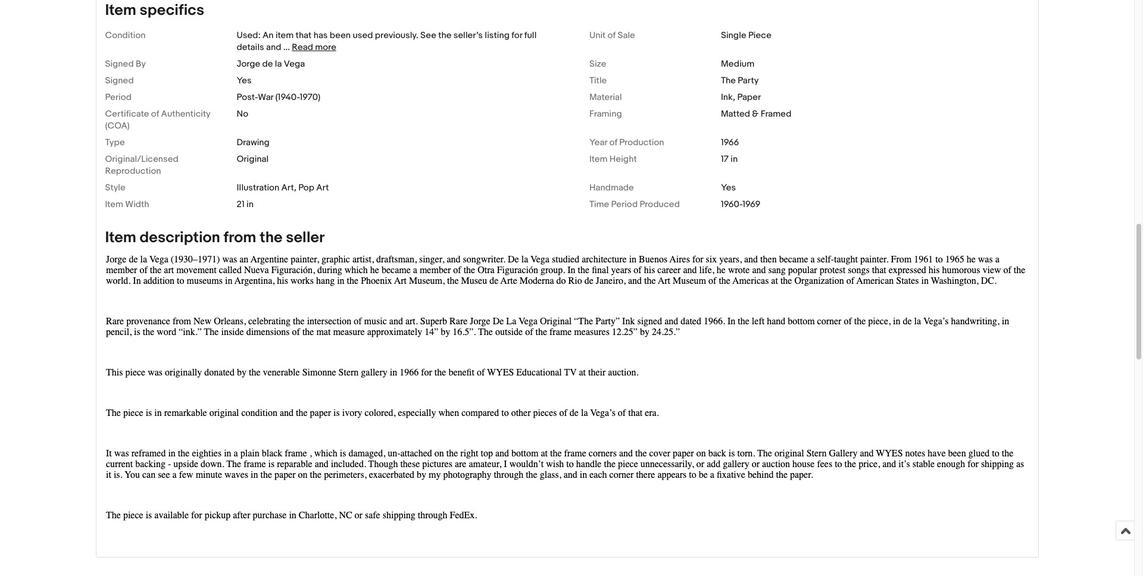 Task type: vqa. For each thing, say whether or not it's contained in the screenshot.


Task type: describe. For each thing, give the bounding box(es) containing it.
read
[[292, 42, 313, 53]]

illustration
[[237, 182, 279, 194]]

(coa)
[[105, 120, 130, 132]]

yes for handmade
[[721, 182, 736, 194]]

framing
[[589, 108, 622, 120]]

condition
[[105, 30, 146, 41]]

signed for signed
[[105, 75, 134, 86]]

jorge
[[237, 58, 260, 70]]

17
[[721, 154, 729, 165]]

of for authenticity
[[151, 108, 159, 120]]

21 in
[[237, 199, 254, 210]]

matted
[[721, 108, 750, 120]]

of for production
[[609, 137, 617, 148]]

item height
[[589, 154, 637, 165]]

0 horizontal spatial the
[[260, 229, 282, 247]]

vega
[[284, 58, 305, 70]]

description
[[140, 229, 220, 247]]

the
[[721, 75, 736, 86]]

production
[[619, 137, 664, 148]]

ink, paper
[[721, 92, 761, 103]]

medium
[[721, 58, 754, 70]]

art,
[[281, 182, 296, 194]]

signed for signed by
[[105, 58, 134, 70]]

(1940-
[[275, 92, 300, 103]]

by
[[136, 58, 146, 70]]

original/licensed
[[105, 154, 178, 165]]

la
[[275, 58, 282, 70]]

width
[[125, 199, 149, 210]]

been
[[330, 30, 351, 41]]

yes for signed
[[237, 75, 252, 86]]

from
[[224, 229, 256, 247]]

item description from the seller
[[105, 229, 325, 247]]

item
[[276, 30, 294, 41]]

the inside used: an item that has been used previously. see the seller's listing for full details and ...
[[438, 30, 451, 41]]

war
[[258, 92, 273, 103]]

has
[[314, 30, 328, 41]]

used
[[353, 30, 373, 41]]

1960-1969
[[721, 199, 760, 210]]

year of production
[[589, 137, 664, 148]]

see
[[420, 30, 436, 41]]

read more
[[292, 42, 336, 53]]

used:
[[237, 30, 261, 41]]

1 horizontal spatial period
[[611, 199, 638, 210]]

1969
[[742, 199, 760, 210]]

signed by
[[105, 58, 146, 70]]

read more button
[[292, 42, 336, 53]]

the party
[[721, 75, 759, 86]]

illustration art, pop art
[[237, 182, 329, 194]]

post-
[[237, 92, 258, 103]]

certificate of authenticity (coa)
[[105, 108, 210, 132]]

seller's
[[453, 30, 483, 41]]

original/licensed reproduction
[[105, 154, 178, 177]]

piece
[[748, 30, 771, 41]]

drawing
[[237, 137, 270, 148]]

style
[[105, 182, 125, 194]]

post-war (1940-1970)
[[237, 92, 320, 103]]

art
[[316, 182, 329, 194]]

1966
[[721, 137, 739, 148]]



Task type: locate. For each thing, give the bounding box(es) containing it.
item down item width
[[105, 229, 136, 247]]

2 vertical spatial of
[[609, 137, 617, 148]]

for
[[512, 30, 522, 41]]

of right year on the top
[[609, 137, 617, 148]]

used: an item that has been used previously. see the seller's listing for full details and ...
[[237, 30, 537, 53]]

item down year on the top
[[589, 154, 608, 165]]

0 vertical spatial of
[[608, 30, 616, 41]]

period up certificate
[[105, 92, 132, 103]]

authenticity
[[161, 108, 210, 120]]

17 in
[[721, 154, 738, 165]]

yes
[[237, 75, 252, 86], [721, 182, 736, 194]]

1960-
[[721, 199, 742, 210]]

0 horizontal spatial in
[[247, 199, 254, 210]]

the right see
[[438, 30, 451, 41]]

de
[[262, 58, 273, 70]]

framed
[[761, 108, 791, 120]]

0 vertical spatial signed
[[105, 58, 134, 70]]

item down style
[[105, 199, 123, 210]]

matted & framed
[[721, 108, 791, 120]]

21
[[237, 199, 245, 210]]

seller
[[286, 229, 325, 247]]

1 vertical spatial the
[[260, 229, 282, 247]]

yes up 1960-
[[721, 182, 736, 194]]

...
[[283, 42, 290, 53]]

time
[[589, 199, 609, 210]]

of right unit
[[608, 30, 616, 41]]

certificate
[[105, 108, 149, 120]]

title
[[589, 75, 607, 86]]

ink,
[[721, 92, 735, 103]]

produced
[[640, 199, 680, 210]]

signed
[[105, 58, 134, 70], [105, 75, 134, 86]]

pop
[[298, 182, 314, 194]]

and
[[266, 42, 281, 53]]

of for sale
[[608, 30, 616, 41]]

in for 17 in
[[731, 154, 738, 165]]

the right from
[[260, 229, 282, 247]]

of inside certificate of authenticity (coa)
[[151, 108, 159, 120]]

in
[[731, 154, 738, 165], [247, 199, 254, 210]]

1 vertical spatial of
[[151, 108, 159, 120]]

0 vertical spatial in
[[731, 154, 738, 165]]

no
[[237, 108, 248, 120]]

in right '17'
[[731, 154, 738, 165]]

previously.
[[375, 30, 418, 41]]

type
[[105, 137, 125, 148]]

handmade
[[589, 182, 634, 194]]

in right 21
[[247, 199, 254, 210]]

party
[[738, 75, 759, 86]]

single piece
[[721, 30, 771, 41]]

1 horizontal spatial yes
[[721, 182, 736, 194]]

1 vertical spatial period
[[611, 199, 638, 210]]

yes up post-
[[237, 75, 252, 86]]

unit
[[589, 30, 606, 41]]

item for item height
[[589, 154, 608, 165]]

of
[[608, 30, 616, 41], [151, 108, 159, 120], [609, 137, 617, 148]]

1 horizontal spatial the
[[438, 30, 451, 41]]

0 vertical spatial the
[[438, 30, 451, 41]]

original
[[237, 154, 269, 165]]

that
[[296, 30, 312, 41]]

item width
[[105, 199, 149, 210]]

sale
[[618, 30, 635, 41]]

item for item description from the seller
[[105, 229, 136, 247]]

material
[[589, 92, 622, 103]]

period
[[105, 92, 132, 103], [611, 199, 638, 210]]

2 signed from the top
[[105, 75, 134, 86]]

signed left by
[[105, 58, 134, 70]]

full
[[524, 30, 537, 41]]

&
[[752, 108, 759, 120]]

an
[[263, 30, 274, 41]]

1 horizontal spatial in
[[731, 154, 738, 165]]

1 vertical spatial yes
[[721, 182, 736, 194]]

item specifics
[[105, 1, 204, 20]]

item for item width
[[105, 199, 123, 210]]

in for 21 in
[[247, 199, 254, 210]]

item up condition
[[105, 1, 136, 20]]

size
[[589, 58, 606, 70]]

signed down signed by
[[105, 75, 134, 86]]

unit of sale
[[589, 30, 635, 41]]

height
[[610, 154, 637, 165]]

listing
[[485, 30, 510, 41]]

1 vertical spatial signed
[[105, 75, 134, 86]]

1970)
[[300, 92, 320, 103]]

of right certificate
[[151, 108, 159, 120]]

specifics
[[140, 1, 204, 20]]

0 horizontal spatial period
[[105, 92, 132, 103]]

year
[[589, 137, 607, 148]]

details
[[237, 42, 264, 53]]

0 vertical spatial period
[[105, 92, 132, 103]]

more
[[315, 42, 336, 53]]

jorge de la vega
[[237, 58, 305, 70]]

item for item specifics
[[105, 1, 136, 20]]

the
[[438, 30, 451, 41], [260, 229, 282, 247]]

reproduction
[[105, 166, 161, 177]]

0 vertical spatial yes
[[237, 75, 252, 86]]

1 vertical spatial in
[[247, 199, 254, 210]]

single
[[721, 30, 746, 41]]

1 signed from the top
[[105, 58, 134, 70]]

time period produced
[[589, 199, 680, 210]]

paper
[[737, 92, 761, 103]]

0 horizontal spatial yes
[[237, 75, 252, 86]]

period down handmade
[[611, 199, 638, 210]]



